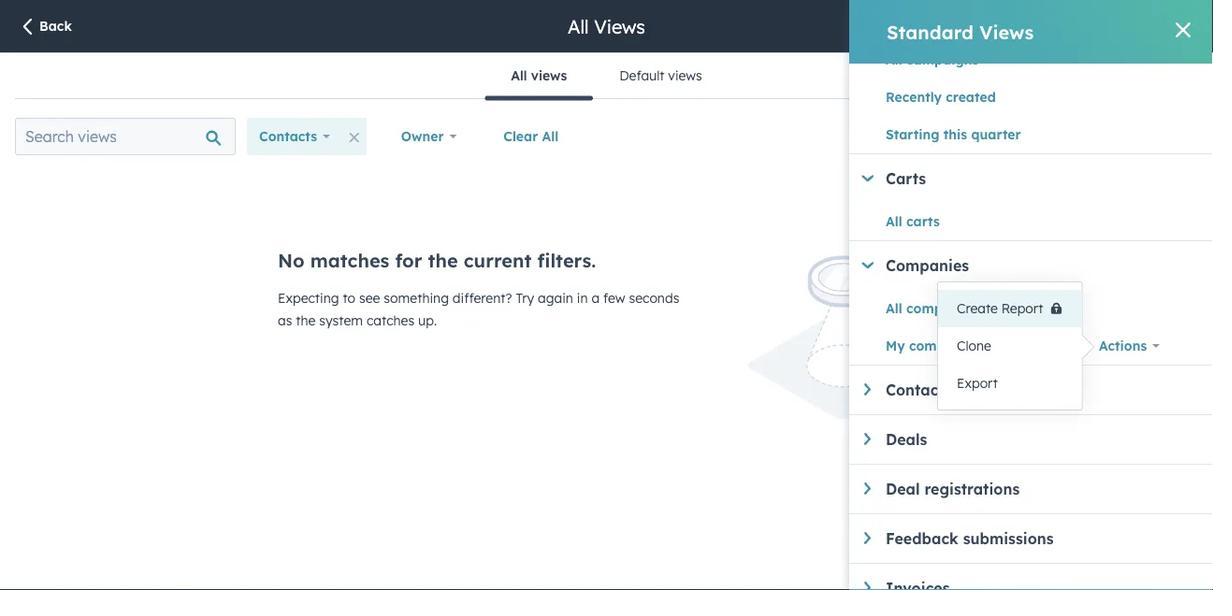 Task type: describe. For each thing, give the bounding box(es) containing it.
my
[[886, 338, 906, 354]]

companies for all companies
[[907, 300, 978, 317]]

create report button
[[939, 290, 1083, 328]]

different?
[[453, 290, 512, 307]]

expecting
[[278, 290, 339, 307]]

companies for my companies
[[910, 338, 981, 354]]

up.
[[418, 313, 437, 329]]

recently created
[[886, 89, 997, 105]]

back link
[[19, 17, 72, 38]]

all for all campaigns
[[886, 51, 903, 68]]

all for all companies
[[886, 300, 903, 317]]

try
[[516, 290, 535, 307]]

export button
[[939, 365, 1083, 402]]

no matches for the current filters.
[[278, 249, 596, 272]]

caret image for carts
[[862, 175, 874, 182]]

navigation containing all views
[[485, 53, 729, 101]]

few
[[604, 290, 626, 307]]

all views
[[511, 67, 567, 84]]

caret image for feedback submissions
[[865, 533, 871, 545]]

caret image for contacts
[[865, 384, 871, 396]]

all for all views
[[568, 15, 589, 38]]

clear
[[504, 128, 538, 145]]

carts button
[[862, 169, 1214, 188]]

2 vertical spatial caret image
[[865, 582, 871, 591]]

views for all views
[[595, 15, 646, 38]]

system
[[320, 313, 363, 329]]

a
[[592, 290, 600, 307]]

standard
[[887, 20, 974, 44]]

registrations
[[925, 480, 1020, 499]]

Search views search field
[[15, 118, 236, 155]]

actions
[[1100, 338, 1148, 354]]

report
[[1002, 300, 1044, 317]]

contacts inside popup button
[[259, 128, 317, 145]]

deal registrations button
[[865, 480, 1214, 499]]

feedback submissions
[[886, 530, 1054, 548]]

create report
[[958, 300, 1044, 317]]

views for all views
[[531, 67, 567, 84]]

all carts link
[[886, 211, 1088, 233]]

all campaigns
[[886, 51, 979, 68]]

actions button
[[1088, 328, 1173, 365]]

no
[[278, 249, 305, 272]]

owner
[[401, 128, 444, 145]]

to
[[343, 290, 356, 307]]

see
[[359, 290, 380, 307]]

my companies
[[886, 338, 981, 354]]

my companies link
[[886, 335, 1088, 358]]

companies
[[886, 256, 970, 275]]

expecting to see something different? try again in a few seconds as the system catches up.
[[278, 290, 680, 329]]

starting
[[886, 126, 940, 143]]

current
[[464, 249, 532, 272]]

1 horizontal spatial contacts
[[886, 381, 953, 400]]

owner button
[[389, 118, 469, 155]]

standard views
[[887, 20, 1034, 44]]

feedback submissions button
[[865, 530, 1214, 548]]

all for all carts
[[886, 213, 903, 230]]

deal
[[886, 480, 921, 499]]

submissions
[[964, 530, 1054, 548]]



Task type: locate. For each thing, give the bounding box(es) containing it.
default views button
[[594, 53, 729, 98]]

filters.
[[538, 249, 596, 272]]

navigation
[[485, 53, 729, 101]]

clear all button
[[492, 118, 571, 155]]

all inside all campaigns link
[[886, 51, 903, 68]]

all inside "clear all" button
[[542, 128, 559, 145]]

clear all
[[504, 128, 559, 145]]

caret image inside companies dropdown button
[[862, 262, 874, 269]]

for
[[396, 249, 423, 272]]

views
[[595, 15, 646, 38], [980, 20, 1034, 44]]

all for all views
[[511, 67, 528, 84]]

recently created link
[[886, 86, 1088, 109]]

starting this quarter link
[[886, 124, 1088, 146]]

seconds
[[629, 290, 680, 307]]

deals
[[886, 431, 928, 449]]

created
[[947, 89, 997, 105]]

the right as
[[296, 313, 316, 329]]

export
[[958, 375, 999, 392]]

caret image inside contacts dropdown button
[[865, 384, 871, 396]]

all
[[568, 15, 589, 38], [886, 51, 903, 68], [511, 67, 528, 84], [542, 128, 559, 145], [886, 213, 903, 230], [886, 300, 903, 317]]

0 horizontal spatial the
[[296, 313, 316, 329]]

0 horizontal spatial contacts
[[259, 128, 317, 145]]

all up clear
[[511, 67, 528, 84]]

back
[[39, 18, 72, 34]]

2 views from the left
[[669, 67, 703, 84]]

the right for
[[428, 249, 458, 272]]

recently
[[886, 89, 943, 105]]

0 vertical spatial contacts
[[259, 128, 317, 145]]

0 vertical spatial companies
[[907, 300, 978, 317]]

all views button
[[485, 53, 594, 101]]

companies
[[907, 300, 978, 317], [910, 338, 981, 354]]

0 horizontal spatial views
[[531, 67, 567, 84]]

all inside all carts link
[[886, 213, 903, 230]]

starting this quarter
[[886, 126, 1022, 143]]

again
[[538, 290, 574, 307]]

close image
[[1177, 22, 1192, 37]]

companies up the my companies
[[907, 300, 978, 317]]

companies button
[[862, 256, 1214, 275]]

all carts
[[886, 213, 940, 230]]

carts
[[907, 213, 940, 230]]

all inside all views button
[[511, 67, 528, 84]]

matches
[[311, 249, 390, 272]]

views for default views
[[669, 67, 703, 84]]

1 horizontal spatial views
[[980, 20, 1034, 44]]

1 views from the left
[[531, 67, 567, 84]]

0 vertical spatial caret image
[[862, 262, 874, 269]]

this
[[944, 126, 968, 143]]

something
[[384, 290, 449, 307]]

all right clear
[[542, 128, 559, 145]]

all up recently
[[886, 51, 903, 68]]

companies down all companies
[[910, 338, 981, 354]]

views for standard views
[[980, 20, 1034, 44]]

all companies
[[886, 300, 978, 317]]

as
[[278, 313, 292, 329]]

views up clear all
[[531, 67, 567, 84]]

deal registrations
[[886, 480, 1020, 499]]

create
[[958, 300, 999, 317]]

carts
[[886, 169, 927, 188]]

clone
[[958, 338, 992, 354]]

contacts button
[[247, 118, 342, 155]]

page section element
[[0, 0, 1214, 52]]

all up all views button
[[568, 15, 589, 38]]

caret image inside carts dropdown button
[[862, 175, 874, 182]]

1 vertical spatial companies
[[910, 338, 981, 354]]

caret image
[[862, 262, 874, 269], [865, 533, 871, 545], [865, 582, 871, 591]]

all inside page section element
[[568, 15, 589, 38]]

all companies link
[[886, 298, 1088, 320]]

the inside "expecting to see something different? try again in a few seconds as the system catches up."
[[296, 313, 316, 329]]

caret image inside deals dropdown button
[[865, 433, 871, 445]]

in
[[577, 290, 588, 307]]

contacts
[[259, 128, 317, 145], [886, 381, 953, 400]]

all left carts
[[886, 213, 903, 230]]

all up my
[[886, 300, 903, 317]]

quarter
[[972, 126, 1022, 143]]

contacts button
[[865, 381, 1214, 400]]

1 vertical spatial the
[[296, 313, 316, 329]]

clone button
[[939, 328, 1083, 365]]

views inside page section element
[[595, 15, 646, 38]]

caret image inside deal registrations dropdown button
[[865, 483, 871, 495]]

views right default
[[669, 67, 703, 84]]

views up all campaigns link
[[980, 20, 1034, 44]]

campaigns
[[907, 51, 979, 68]]

1 vertical spatial caret image
[[865, 533, 871, 545]]

0 horizontal spatial views
[[595, 15, 646, 38]]

views up default
[[595, 15, 646, 38]]

caret image inside 'feedback submissions' dropdown button
[[865, 533, 871, 545]]

1 horizontal spatial views
[[669, 67, 703, 84]]

caret image for deals
[[865, 433, 871, 445]]

feedback
[[886, 530, 959, 548]]

0 vertical spatial the
[[428, 249, 458, 272]]

1 horizontal spatial the
[[428, 249, 458, 272]]

catches
[[367, 313, 415, 329]]

caret image for deal registrations
[[865, 483, 871, 495]]

1 vertical spatial contacts
[[886, 381, 953, 400]]

views
[[531, 67, 567, 84], [669, 67, 703, 84]]

all inside all companies link
[[886, 300, 903, 317]]

default views
[[620, 67, 703, 84]]

caret image for companies
[[862, 262, 874, 269]]

deals button
[[865, 431, 1214, 449]]

all campaigns link
[[886, 49, 1088, 71]]

all views
[[568, 15, 646, 38]]

the
[[428, 249, 458, 272], [296, 313, 316, 329]]

caret image
[[862, 175, 874, 182], [865, 384, 871, 396], [865, 433, 871, 445], [865, 483, 871, 495]]

default
[[620, 67, 665, 84]]



Task type: vqa. For each thing, say whether or not it's contained in the screenshot.
All views's All
yes



